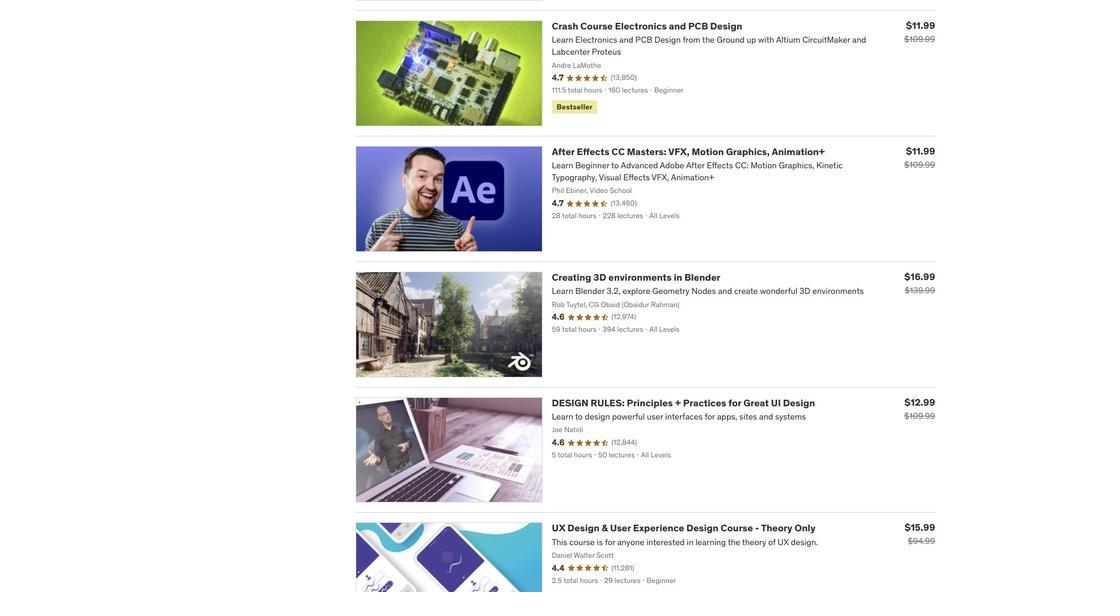 Task type: vqa. For each thing, say whether or not it's contained in the screenshot.


Task type: locate. For each thing, give the bounding box(es) containing it.
+
[[676, 397, 681, 409]]

after
[[552, 146, 575, 158]]

design rules: principles + practices for great ui design
[[552, 397, 816, 409]]

design rules: principles + practices for great ui design link
[[552, 397, 816, 409]]

$109.99
[[905, 34, 936, 45], [905, 159, 936, 170], [905, 410, 936, 421]]

0 vertical spatial $11.99
[[907, 19, 936, 31]]

cc
[[612, 146, 625, 158]]

course right crash
[[581, 20, 613, 32]]

electronics
[[615, 20, 667, 32]]

1 $11.99 from the top
[[907, 19, 936, 31]]

for
[[729, 397, 742, 409]]

2 $11.99 from the top
[[907, 145, 936, 157]]

$11.99 $109.99
[[905, 19, 936, 45], [905, 145, 936, 170]]

design left &
[[568, 522, 600, 534]]

after effects cc masters: vfx, motion graphics, animation+
[[552, 146, 825, 158]]

0 vertical spatial course
[[581, 20, 613, 32]]

$139.99
[[905, 285, 936, 296]]

$109.99 for design rules: principles + practices for great ui design
[[905, 410, 936, 421]]

3 $109.99 from the top
[[905, 410, 936, 421]]

ui
[[772, 397, 781, 409]]

1 vertical spatial course
[[721, 522, 754, 534]]

user
[[611, 522, 631, 534]]

ux design & user experience design course - theory only
[[552, 522, 816, 534]]

$11.99
[[907, 19, 936, 31], [907, 145, 936, 157]]

experience
[[633, 522, 685, 534]]

motion
[[692, 146, 724, 158]]

rules:
[[591, 397, 625, 409]]

3d
[[594, 271, 607, 283]]

creating 3d environments in blender link
[[552, 271, 721, 283]]

2 $11.99 $109.99 from the top
[[905, 145, 936, 170]]

-
[[756, 522, 760, 534]]

2 vertical spatial $109.99
[[905, 410, 936, 421]]

ux
[[552, 522, 566, 534]]

2 $109.99 from the top
[[905, 159, 936, 170]]

crash course electronics and pcb design
[[552, 20, 743, 32]]

$94.99
[[908, 536, 936, 547]]

design
[[711, 20, 743, 32], [784, 397, 816, 409], [568, 522, 600, 534], [687, 522, 719, 534]]

$16.99
[[905, 270, 936, 282]]

course left the -
[[721, 522, 754, 534]]

$11.99 for after effects cc masters: vfx, motion graphics, animation+
[[907, 145, 936, 157]]

design
[[552, 397, 589, 409]]

pcb
[[689, 20, 709, 32]]

creating 3d environments in blender
[[552, 271, 721, 283]]

ux design & user experience design course - theory only link
[[552, 522, 816, 534]]

$12.99 $109.99
[[905, 396, 936, 421]]

1 horizontal spatial course
[[721, 522, 754, 534]]

course
[[581, 20, 613, 32], [721, 522, 754, 534]]

graphics,
[[727, 146, 770, 158]]

0 vertical spatial $11.99 $109.99
[[905, 19, 936, 45]]

1 $109.99 from the top
[[905, 34, 936, 45]]

1 vertical spatial $11.99 $109.99
[[905, 145, 936, 170]]

0 vertical spatial $109.99
[[905, 34, 936, 45]]

creating
[[552, 271, 592, 283]]

0 horizontal spatial course
[[581, 20, 613, 32]]

1 $11.99 $109.99 from the top
[[905, 19, 936, 45]]

1 vertical spatial $109.99
[[905, 159, 936, 170]]

1 vertical spatial $11.99
[[907, 145, 936, 157]]

$15.99
[[905, 522, 936, 534]]

$109.99 for after effects cc masters: vfx, motion graphics, animation+
[[905, 159, 936, 170]]



Task type: describe. For each thing, give the bounding box(es) containing it.
design right experience
[[687, 522, 719, 534]]

crash course electronics and pcb design link
[[552, 20, 743, 32]]

$15.99 $94.99
[[905, 522, 936, 547]]

$11.99 $109.99 for crash course electronics and pcb design
[[905, 19, 936, 45]]

$11.99 $109.99 for after effects cc masters: vfx, motion graphics, animation+
[[905, 145, 936, 170]]

practices
[[684, 397, 727, 409]]

$109.99 for crash course electronics and pcb design
[[905, 34, 936, 45]]

$12.99
[[905, 396, 936, 408]]

and
[[669, 20, 687, 32]]

animation+
[[772, 146, 825, 158]]

theory
[[762, 522, 793, 534]]

design right pcb
[[711, 20, 743, 32]]

crash
[[552, 20, 579, 32]]

design right ui
[[784, 397, 816, 409]]

great
[[744, 397, 769, 409]]

$11.99 for crash course electronics and pcb design
[[907, 19, 936, 31]]

&
[[602, 522, 608, 534]]

principles
[[627, 397, 673, 409]]

masters:
[[627, 146, 667, 158]]

$16.99 $139.99
[[905, 270, 936, 296]]

environments
[[609, 271, 672, 283]]

blender
[[685, 271, 721, 283]]

after effects cc masters: vfx, motion graphics, animation+ link
[[552, 146, 825, 158]]

vfx,
[[669, 146, 690, 158]]

only
[[795, 522, 816, 534]]

effects
[[577, 146, 610, 158]]

in
[[674, 271, 683, 283]]



